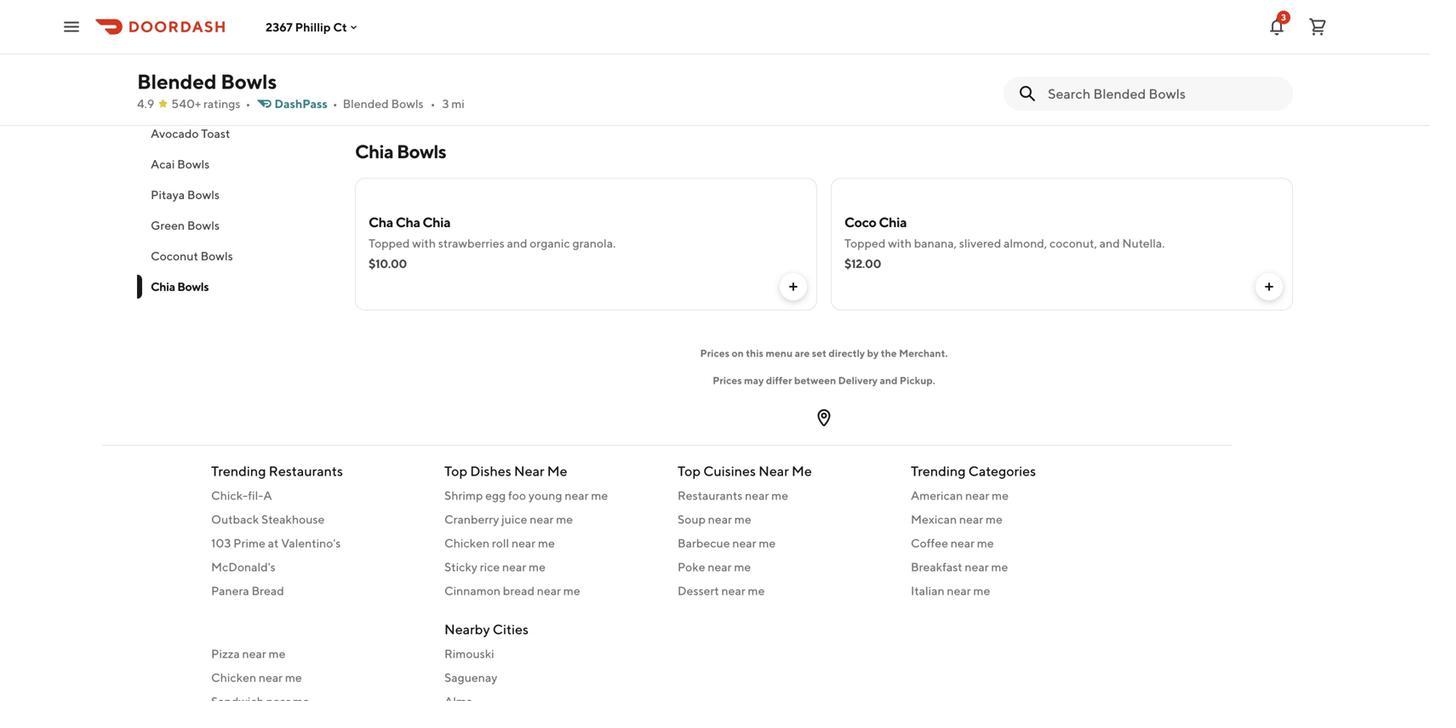 Task type: describe. For each thing, give the bounding box(es) containing it.
mcdonald's
[[211, 560, 276, 574]]

valentino's
[[281, 536, 341, 551]]

me for coffee near me
[[977, 536, 994, 551]]

menu
[[766, 347, 793, 359]]

me for restaurants near me
[[772, 489, 789, 503]]

top for top cuisines near me
[[678, 463, 701, 479]]

blended for blended bowls
[[137, 69, 217, 94]]

prices may differ between delivery and pickup.
[[713, 375, 936, 387]]

near up 'cinnamon bread near me'
[[502, 560, 526, 574]]

$13.00
[[369, 49, 405, 63]]

chia inside coco chia topped with banana, slivered almond, coconut, and nutella. $12.00
[[879, 214, 907, 230]]

bowls down coconut bowls at the top left
[[177, 280, 209, 294]]

directly
[[829, 347, 865, 359]]

me inside shrimp egg foo young near me link
[[591, 489, 608, 503]]

toast
[[201, 126, 230, 141]]

outback steakhouse
[[211, 513, 325, 527]]

1 horizontal spatial chia bowls
[[355, 141, 446, 163]]

green bowls button
[[137, 210, 335, 241]]

italian near me
[[911, 584, 991, 598]]

chicken for chicken roll near me
[[444, 536, 490, 551]]

acai bowls button
[[137, 149, 335, 180]]

near for dishes
[[514, 463, 545, 479]]

1 add item to cart image from the top
[[1263, 72, 1276, 86]]

cha cha chia topped with strawberries and organic granola. $10.00
[[369, 214, 616, 271]]

$12.00
[[845, 257, 881, 271]]

set
[[812, 347, 827, 359]]

near right young
[[565, 489, 589, 503]]

2 • from the left
[[333, 97, 338, 111]]

me for dessert near me
[[748, 584, 765, 598]]

me for breakfast near me
[[992, 560, 1008, 574]]

top cuisines near me
[[678, 463, 812, 479]]

chicken near me
[[211, 671, 302, 685]]

poke near me
[[678, 560, 751, 574]]

me for poke near me
[[734, 560, 751, 574]]

Item Search search field
[[1048, 84, 1280, 103]]

chia down blended bowls • 3 mi
[[355, 141, 394, 163]]

me for barbecue near me
[[759, 536, 776, 551]]

a
[[263, 489, 272, 503]]

bowls down blended bowls • 3 mi
[[397, 141, 446, 163]]

1 horizontal spatial and
[[880, 375, 898, 387]]

almond,
[[1004, 236, 1048, 250]]

phillip
[[295, 20, 331, 34]]

barbecue near me
[[678, 536, 776, 551]]

shrimp egg foo young near me
[[444, 489, 608, 503]]

shrimp egg foo young near me link
[[444, 487, 657, 505]]

103 prime at valentino's link
[[211, 535, 424, 552]]

granola.
[[573, 236, 616, 250]]

american near me
[[911, 489, 1009, 503]]

0 vertical spatial 3
[[1282, 12, 1287, 22]]

juice
[[502, 513, 527, 527]]

103 prime at valentino's
[[211, 536, 341, 551]]

green bowls
[[151, 218, 220, 232]]

540+
[[171, 97, 201, 111]]

trending categories
[[911, 463, 1036, 479]]

egg
[[486, 489, 506, 503]]

with inside cha cha chia topped with strawberries and organic granola. $10.00
[[412, 236, 436, 250]]

2 cha from the left
[[396, 214, 420, 230]]

coconut bowls button
[[137, 241, 335, 272]]

blended bowls
[[137, 69, 277, 94]]

topped inside cha cha chia topped with strawberries and organic granola. $10.00
[[369, 236, 410, 250]]

with inside coco chia topped with banana, slivered almond, coconut, and nutella. $12.00
[[888, 236, 912, 250]]

2367 phillip ct button
[[266, 20, 361, 34]]

sticky
[[444, 560, 478, 574]]

at
[[268, 536, 279, 551]]

panera bread link
[[211, 583, 424, 600]]

american near me link
[[911, 487, 1124, 505]]

pizza
[[211, 647, 240, 661]]

2367 phillip ct
[[266, 20, 347, 34]]

103
[[211, 536, 231, 551]]

chicken roll near me
[[444, 536, 555, 551]]

near for pizza near me
[[242, 647, 266, 661]]

chicken roll near me link
[[444, 535, 657, 552]]

bread
[[503, 584, 535, 598]]

your
[[183, 34, 208, 49]]

on
[[732, 347, 744, 359]]

breakfast near me
[[911, 560, 1008, 574]]

near for dessert near me
[[722, 584, 746, 598]]

breakfast
[[911, 560, 963, 574]]

4.9
[[137, 97, 154, 111]]

foo
[[508, 489, 526, 503]]

and inside coco chia topped with banana, slivered almond, coconut, and nutella. $12.00
[[1100, 236, 1120, 250]]

coconut,
[[1050, 236, 1097, 250]]

avocado toast
[[151, 126, 230, 141]]

coco chia topped with banana, slivered almond, coconut, and nutella. $12.00
[[845, 214, 1165, 271]]

categories
[[969, 463, 1036, 479]]

mexican near me link
[[911, 511, 1124, 528]]

dessert near me link
[[678, 583, 891, 600]]

outback
[[211, 513, 259, 527]]

topped inside coco chia topped with banana, slivered almond, coconut, and nutella. $12.00
[[845, 236, 886, 250]]

green
[[151, 218, 185, 232]]

soup near me
[[678, 513, 752, 527]]

american
[[911, 489, 963, 503]]

me inside sticky rice near me link
[[529, 560, 546, 574]]

trending for trending restaurants
[[211, 463, 266, 479]]

ct
[[333, 20, 347, 34]]

acai bowls
[[151, 157, 210, 171]]

me for top cuisines near me
[[792, 463, 812, 479]]

sticky rice near me link
[[444, 559, 657, 576]]

near for mexican near me
[[960, 513, 984, 527]]

make your own salad button
[[137, 26, 335, 57]]

italian
[[911, 584, 945, 598]]

soup near me link
[[678, 511, 891, 528]]

bowls left mi
[[391, 97, 424, 111]]

coconut bowls
[[151, 249, 233, 263]]

cuisines
[[704, 463, 756, 479]]

me for chicken near me
[[285, 671, 302, 685]]

540+ ratings •
[[171, 97, 251, 111]]

barbecue
[[678, 536, 730, 551]]

dashpass •
[[274, 97, 338, 111]]

pizza near me link
[[211, 646, 424, 663]]

mi
[[452, 97, 465, 111]]

restaurants near me link
[[678, 487, 891, 505]]

delivery
[[838, 375, 878, 387]]

juices button
[[137, 88, 335, 118]]



Task type: locate. For each thing, give the bounding box(es) containing it.
pitaya bowls button
[[137, 180, 335, 210]]

differ
[[766, 375, 792, 387]]

coconut
[[151, 249, 198, 263]]

blended up juices on the top of the page
[[137, 69, 217, 94]]

0 horizontal spatial chicken
[[211, 671, 256, 685]]

bowls up coconut bowls at the top left
[[187, 218, 220, 232]]

0 vertical spatial restaurants
[[269, 463, 343, 479]]

and down the
[[880, 375, 898, 387]]

cha
[[369, 214, 393, 230], [396, 214, 420, 230]]

1 horizontal spatial top
[[678, 463, 701, 479]]

prime
[[233, 536, 266, 551]]

near down poke near me
[[722, 584, 746, 598]]

me down 'breakfast near me'
[[974, 584, 991, 598]]

topped up $12.00
[[845, 236, 886, 250]]

make your own salad
[[151, 34, 269, 49]]

chicken
[[444, 536, 490, 551], [211, 671, 256, 685]]

1 horizontal spatial blended
[[343, 97, 389, 111]]

prices for prices may differ between delivery and pickup.
[[713, 375, 742, 387]]

1 vertical spatial chicken
[[211, 671, 256, 685]]

1 top from the left
[[444, 463, 468, 479]]

0 vertical spatial prices
[[700, 347, 730, 359]]

2 near from the left
[[759, 463, 789, 479]]

2 me from the left
[[792, 463, 812, 479]]

prices on this menu are set directly by the merchant .
[[700, 347, 948, 359]]

1 horizontal spatial trending
[[911, 463, 966, 479]]

0 horizontal spatial chia bowls
[[151, 280, 209, 294]]

• right dashpass on the left of the page
[[333, 97, 338, 111]]

coffee
[[911, 536, 949, 551]]

me for soup near me
[[735, 513, 752, 527]]

me inside poke near me link
[[734, 560, 751, 574]]

add item to cart image
[[1263, 72, 1276, 86], [1263, 280, 1276, 294]]

me down cranberry juice near me link
[[538, 536, 555, 551]]

0 horizontal spatial restaurants
[[269, 463, 343, 479]]

1 vertical spatial restaurants
[[678, 489, 743, 503]]

me for pizza near me
[[269, 647, 286, 661]]

me down soup near me link
[[759, 536, 776, 551]]

chia bowls down blended bowls • 3 mi
[[355, 141, 446, 163]]

sticky rice near me
[[444, 560, 546, 574]]

1 vertical spatial prices
[[713, 375, 742, 387]]

near for breakfast near me
[[965, 560, 989, 574]]

•
[[246, 97, 251, 111], [333, 97, 338, 111], [431, 97, 436, 111]]

near for american near me
[[966, 489, 990, 503]]

notification bell image
[[1267, 17, 1288, 37]]

restaurants near me
[[678, 489, 789, 503]]

coffee near me
[[911, 536, 994, 551]]

bowls inside button
[[201, 249, 233, 263]]

1 horizontal spatial with
[[888, 236, 912, 250]]

coco
[[845, 214, 877, 230]]

0 horizontal spatial near
[[514, 463, 545, 479]]

near inside "link"
[[242, 647, 266, 661]]

me down barbecue near me
[[734, 560, 751, 574]]

me down restaurants near me
[[735, 513, 752, 527]]

1 topped from the left
[[369, 236, 410, 250]]

cinnamon bread near me
[[444, 584, 580, 598]]

barbecue near me link
[[678, 535, 891, 552]]

me inside chicken near me link
[[285, 671, 302, 685]]

0 horizontal spatial and
[[507, 236, 528, 250]]

me for italian near me
[[974, 584, 991, 598]]

2 top from the left
[[678, 463, 701, 479]]

$10.00
[[369, 257, 407, 271]]

top left cuisines
[[678, 463, 701, 479]]

chia down 'coconut'
[[151, 280, 175, 294]]

me inside the american near me 'link'
[[992, 489, 1009, 503]]

chicken down the cranberry
[[444, 536, 490, 551]]

near down soup near me
[[733, 536, 757, 551]]

0 horizontal spatial 3
[[442, 97, 449, 111]]

shrimp
[[444, 489, 483, 503]]

the
[[881, 347, 897, 359]]

1 vertical spatial blended
[[343, 97, 389, 111]]

cranberry juice near me
[[444, 513, 573, 527]]

saguenay
[[444, 671, 498, 685]]

1 cha from the left
[[369, 214, 393, 230]]

2 trending from the left
[[911, 463, 966, 479]]

near up dessert near me
[[708, 560, 732, 574]]

1 trending from the left
[[211, 463, 266, 479]]

trending for trending categories
[[911, 463, 966, 479]]

panera bread
[[211, 584, 284, 598]]

near for soup near me
[[708, 513, 732, 527]]

chia bowls down 'coconut'
[[151, 280, 209, 294]]

topped up $10.00 on the top left
[[369, 236, 410, 250]]

between
[[794, 375, 836, 387]]

trending up "american"
[[911, 463, 966, 479]]

me down shrimp egg foo young near me link
[[556, 513, 573, 527]]

mcdonald's link
[[211, 559, 424, 576]]

avocado toast button
[[137, 118, 335, 149]]

1 horizontal spatial topped
[[845, 236, 886, 250]]

salad
[[239, 34, 269, 49]]

blended down $13.00
[[343, 97, 389, 111]]

poke
[[678, 560, 706, 574]]

chicken inside "link"
[[444, 536, 490, 551]]

merchant
[[899, 347, 946, 359]]

0 horizontal spatial with
[[412, 236, 436, 250]]

bowls down green bowls button
[[201, 249, 233, 263]]

me up restaurants near me "link"
[[792, 463, 812, 479]]

me inside breakfast near me link
[[992, 560, 1008, 574]]

me inside cranberry juice near me link
[[556, 513, 573, 527]]

young
[[529, 489, 562, 503]]

1 vertical spatial chia bowls
[[151, 280, 209, 294]]

chia right coco
[[879, 214, 907, 230]]

3 left mi
[[442, 97, 449, 111]]

near for coffee near me
[[951, 536, 975, 551]]

cinnamon bread near me link
[[444, 583, 657, 600]]

acai
[[151, 157, 175, 171]]

0 horizontal spatial topped
[[369, 236, 410, 250]]

1 • from the left
[[246, 97, 251, 111]]

near for restaurants near me
[[745, 489, 769, 503]]

2 add item to cart image from the top
[[1263, 280, 1276, 294]]

prices
[[700, 347, 730, 359], [713, 375, 742, 387]]

0 vertical spatial blended
[[137, 69, 217, 94]]

dishes
[[470, 463, 512, 479]]

• right ratings
[[246, 97, 251, 111]]

chia inside cha cha chia topped with strawberries and organic granola. $10.00
[[423, 214, 451, 230]]

roll
[[492, 536, 509, 551]]

2 with from the left
[[888, 236, 912, 250]]

breakfast near me link
[[911, 559, 1124, 576]]

me down chicken roll near me "link"
[[529, 560, 546, 574]]

with left the strawberries
[[412, 236, 436, 250]]

rice
[[480, 560, 500, 574]]

organic
[[530, 236, 570, 250]]

0 items, open order cart image
[[1308, 17, 1328, 37]]

2 topped from the left
[[845, 236, 886, 250]]

and left nutella.
[[1100, 236, 1120, 250]]

me inside coffee near me link
[[977, 536, 994, 551]]

0 vertical spatial chia bowls
[[355, 141, 446, 163]]

1 horizontal spatial me
[[792, 463, 812, 479]]

near inside 'link'
[[947, 584, 971, 598]]

1 me from the left
[[547, 463, 568, 479]]

with
[[412, 236, 436, 250], [888, 236, 912, 250]]

near up barbecue near me
[[708, 513, 732, 527]]

bowls up ratings
[[221, 69, 277, 94]]

• for 540+ ratings •
[[246, 97, 251, 111]]

me down sticky rice near me link
[[564, 584, 580, 598]]

me up shrimp egg foo young near me link
[[547, 463, 568, 479]]

rimouski link
[[444, 646, 657, 663]]

me for top dishes near me
[[547, 463, 568, 479]]

restaurants inside restaurants near me "link"
[[678, 489, 743, 503]]

by
[[867, 347, 879, 359]]

1 horizontal spatial chicken
[[444, 536, 490, 551]]

me inside cinnamon bread near me link
[[564, 584, 580, 598]]

1 horizontal spatial restaurants
[[678, 489, 743, 503]]

me right young
[[591, 489, 608, 503]]

near up chicken near me
[[242, 647, 266, 661]]

own
[[211, 34, 237, 49]]

me for mexican near me
[[986, 513, 1003, 527]]

add item to cart image
[[787, 280, 800, 294]]

near down sticky rice near me link
[[537, 584, 561, 598]]

near up shrimp egg foo young near me
[[514, 463, 545, 479]]

make
[[151, 34, 181, 49]]

me inside italian near me 'link'
[[974, 584, 991, 598]]

near up restaurants near me "link"
[[759, 463, 789, 479]]

dessert
[[678, 584, 719, 598]]

open menu image
[[61, 17, 82, 37]]

prices for prices on this menu are set directly by the merchant .
[[700, 347, 730, 359]]

me inside soup near me link
[[735, 513, 752, 527]]

top for top dishes near me
[[444, 463, 468, 479]]

0 vertical spatial chicken
[[444, 536, 490, 551]]

0 horizontal spatial me
[[547, 463, 568, 479]]

coffee near me link
[[911, 535, 1124, 552]]

chick-fil-a
[[211, 489, 272, 503]]

trending restaurants
[[211, 463, 343, 479]]

fil-
[[248, 489, 263, 503]]

1 with from the left
[[412, 236, 436, 250]]

me inside restaurants near me "link"
[[772, 489, 789, 503]]

me up soup near me link
[[772, 489, 789, 503]]

me inside pizza near me "link"
[[269, 647, 286, 661]]

1 horizontal spatial 3
[[1282, 12, 1287, 22]]

cinnamon
[[444, 584, 501, 598]]

near down young
[[530, 513, 554, 527]]

banana,
[[914, 236, 957, 250]]

near inside 'link'
[[966, 489, 990, 503]]

trending up chick-fil-a
[[211, 463, 266, 479]]

restaurants
[[269, 463, 343, 479], [678, 489, 743, 503]]

near down top cuisines near me
[[745, 489, 769, 503]]

0 horizontal spatial blended
[[137, 69, 217, 94]]

near up 'breakfast near me'
[[951, 536, 975, 551]]

blended for blended bowls • 3 mi
[[343, 97, 389, 111]]

me down poke near me link at bottom
[[748, 584, 765, 598]]

1 near from the left
[[514, 463, 545, 479]]

3 • from the left
[[431, 97, 436, 111]]

1 vertical spatial 3
[[442, 97, 449, 111]]

0 horizontal spatial cha
[[369, 214, 393, 230]]

near for italian near me
[[947, 584, 971, 598]]

2367
[[266, 20, 293, 34]]

0 horizontal spatial top
[[444, 463, 468, 479]]

nearby cities
[[444, 622, 529, 638]]

juices
[[151, 96, 185, 110]]

me inside mexican near me link
[[986, 513, 1003, 527]]

near right roll
[[512, 536, 536, 551]]

me down the american near me 'link'
[[986, 513, 1003, 527]]

soup
[[678, 513, 706, 527]]

and inside cha cha chia topped with strawberries and organic granola. $10.00
[[507, 236, 528, 250]]

near down coffee near me
[[965, 560, 989, 574]]

prices left may
[[713, 375, 742, 387]]

dashpass
[[274, 97, 328, 111]]

blended bowls • 3 mi
[[343, 97, 465, 111]]

chia up the strawberries
[[423, 214, 451, 230]]

chicken down the pizza at the bottom left
[[211, 671, 256, 685]]

0 vertical spatial add item to cart image
[[1263, 72, 1276, 86]]

trending
[[211, 463, 266, 479], [911, 463, 966, 479]]

1 horizontal spatial near
[[759, 463, 789, 479]]

me inside barbecue near me link
[[759, 536, 776, 551]]

chia
[[355, 141, 394, 163], [423, 214, 451, 230], [879, 214, 907, 230], [151, 280, 175, 294]]

near for cuisines
[[759, 463, 789, 479]]

2 horizontal spatial •
[[431, 97, 436, 111]]

0 horizontal spatial •
[[246, 97, 251, 111]]

chicken for chicken near me
[[211, 671, 256, 685]]

near for barbecue near me
[[733, 536, 757, 551]]

me inside chicken roll near me "link"
[[538, 536, 555, 551]]

restaurants up chick-fil-a link
[[269, 463, 343, 479]]

1 horizontal spatial •
[[333, 97, 338, 111]]

me down coffee near me link
[[992, 560, 1008, 574]]

panera
[[211, 584, 249, 598]]

bowls right acai
[[177, 157, 210, 171]]

• left mi
[[431, 97, 436, 111]]

me down pizza near me "link" at left
[[285, 671, 302, 685]]

cranberry
[[444, 513, 499, 527]]

outback steakhouse link
[[211, 511, 424, 528]]

poke near me link
[[678, 559, 891, 576]]

prices left on
[[700, 347, 730, 359]]

me for american near me
[[992, 489, 1009, 503]]

me up chicken near me
[[269, 647, 286, 661]]

dessert near me
[[678, 584, 765, 598]]

near down the 'trending categories'
[[966, 489, 990, 503]]

chick-
[[211, 489, 248, 503]]

near for chicken near me
[[259, 671, 283, 685]]

are
[[795, 347, 810, 359]]

near down pizza near me
[[259, 671, 283, 685]]

nearby
[[444, 622, 490, 638]]

near down 'breakfast near me'
[[947, 584, 971, 598]]

.
[[946, 347, 948, 359]]

me down the categories
[[992, 489, 1009, 503]]

italian near me link
[[911, 583, 1124, 600]]

me up 'breakfast near me'
[[977, 536, 994, 551]]

top up 'shrimp'
[[444, 463, 468, 479]]

2 horizontal spatial and
[[1100, 236, 1120, 250]]

0 horizontal spatial trending
[[211, 463, 266, 479]]

1 horizontal spatial cha
[[396, 214, 420, 230]]

near for poke near me
[[708, 560, 732, 574]]

with left banana,
[[888, 236, 912, 250]]

near down american near me
[[960, 513, 984, 527]]

• for blended bowls • 3 mi
[[431, 97, 436, 111]]

restaurants up soup near me
[[678, 489, 743, 503]]

steakhouse
[[261, 513, 325, 527]]

me inside dessert near me link
[[748, 584, 765, 598]]

3 left 0 items, open order cart image
[[1282, 12, 1287, 22]]

bowls right pitaya
[[187, 188, 220, 202]]

and left organic
[[507, 236, 528, 250]]

1 vertical spatial add item to cart image
[[1263, 280, 1276, 294]]



Task type: vqa. For each thing, say whether or not it's contained in the screenshot.


